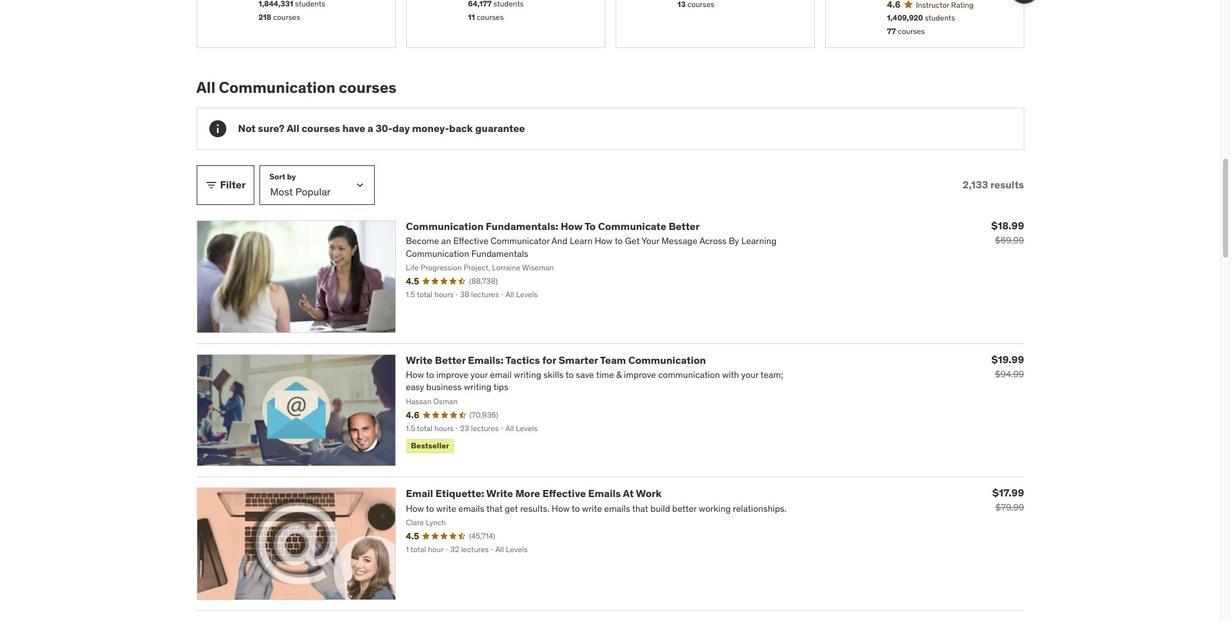 Task type: locate. For each thing, give the bounding box(es) containing it.
0 vertical spatial better
[[669, 220, 700, 233]]

have
[[343, 122, 366, 135]]

better
[[669, 220, 700, 233], [435, 354, 466, 366]]

$19.99
[[992, 353, 1025, 366]]

1 horizontal spatial all
[[287, 122, 300, 135]]

$17.99 $79.99
[[993, 487, 1025, 514]]

$17.99
[[993, 487, 1025, 500]]

communication fundamentals: how to communicate better link
[[406, 220, 700, 233]]

1 horizontal spatial write
[[487, 487, 513, 500]]

filter button
[[197, 165, 254, 205]]

courses
[[273, 12, 300, 22], [477, 12, 504, 22], [899, 26, 926, 36], [339, 78, 397, 97], [302, 122, 340, 135]]

communication
[[219, 78, 336, 97], [406, 220, 484, 233], [629, 354, 707, 366]]

etiquette:
[[436, 487, 485, 500]]

$18.99 $69.99
[[992, 219, 1025, 246]]

day
[[393, 122, 410, 135]]

77
[[888, 26, 897, 36]]

1,409,920 students 77 courses
[[888, 13, 956, 36]]

email etiquette: write more effective emails at work link
[[406, 487, 662, 500]]

218
[[259, 12, 272, 22]]

a
[[368, 122, 374, 135]]

team
[[600, 354, 626, 366]]

$18.99
[[992, 219, 1025, 232]]

money-
[[412, 122, 449, 135]]

0 vertical spatial write
[[406, 354, 433, 366]]

1 vertical spatial communication
[[406, 220, 484, 233]]

write better emails: tactics for smarter team communication
[[406, 354, 707, 366]]

2,133
[[963, 178, 989, 191]]

filter
[[220, 178, 246, 191]]

1 vertical spatial better
[[435, 354, 466, 366]]

all communication courses
[[197, 78, 397, 97]]

better right 'communicate'
[[669, 220, 700, 233]]

0 horizontal spatial all
[[197, 78, 216, 97]]

results
[[991, 178, 1025, 191]]

0 horizontal spatial write
[[406, 354, 433, 366]]

not
[[238, 122, 256, 135]]

smarter
[[559, 354, 599, 366]]

2 vertical spatial communication
[[629, 354, 707, 366]]

all
[[197, 78, 216, 97], [287, 122, 300, 135]]

$19.99 $94.99
[[992, 353, 1025, 380]]

for
[[543, 354, 557, 366]]

11 courses
[[468, 12, 504, 22]]

fundamentals:
[[486, 220, 559, 233]]

courses down 1,409,920
[[899, 26, 926, 36]]

0 horizontal spatial communication
[[219, 78, 336, 97]]

write
[[406, 354, 433, 366], [487, 487, 513, 500]]

1 vertical spatial all
[[287, 122, 300, 135]]

better left emails:
[[435, 354, 466, 366]]

1 horizontal spatial communication
[[406, 220, 484, 233]]

2,133 results status
[[963, 178, 1025, 191]]

communicate
[[598, 220, 667, 233]]



Task type: vqa. For each thing, say whether or not it's contained in the screenshot.
bottom Math
no



Task type: describe. For each thing, give the bounding box(es) containing it.
courses up a
[[339, 78, 397, 97]]

courses right 218
[[273, 12, 300, 22]]

write better emails: tactics for smarter team communication link
[[406, 354, 707, 366]]

30-
[[376, 122, 393, 135]]

$94.99
[[996, 368, 1025, 380]]

how
[[561, 220, 583, 233]]

218 courses
[[259, 12, 300, 22]]

communication fundamentals: how to communicate better
[[406, 220, 700, 233]]

0 vertical spatial communication
[[219, 78, 336, 97]]

1,409,920
[[888, 13, 924, 23]]

students
[[926, 13, 956, 23]]

work
[[636, 487, 662, 500]]

1 horizontal spatial better
[[669, 220, 700, 233]]

at
[[623, 487, 634, 500]]

emails:
[[468, 354, 504, 366]]

emails
[[589, 487, 621, 500]]

more
[[516, 487, 541, 500]]

not sure? all courses have a 30-day money-back guarantee
[[238, 122, 525, 135]]

email etiquette: write more effective emails at work
[[406, 487, 662, 500]]

email
[[406, 487, 434, 500]]

courses left "have"
[[302, 122, 340, 135]]

0 vertical spatial all
[[197, 78, 216, 97]]

to
[[585, 220, 596, 233]]

2 horizontal spatial communication
[[629, 354, 707, 366]]

sure?
[[258, 122, 285, 135]]

guarantee
[[476, 122, 525, 135]]

1 vertical spatial write
[[487, 487, 513, 500]]

$79.99
[[996, 502, 1025, 514]]

effective
[[543, 487, 586, 500]]

tactics
[[506, 354, 540, 366]]

2,133 results
[[963, 178, 1025, 191]]

small image
[[205, 179, 218, 192]]

11
[[468, 12, 475, 22]]

courses inside 1,409,920 students 77 courses
[[899, 26, 926, 36]]

0 horizontal spatial better
[[435, 354, 466, 366]]

$69.99
[[996, 234, 1025, 246]]

back
[[449, 122, 473, 135]]

courses right 11
[[477, 12, 504, 22]]



